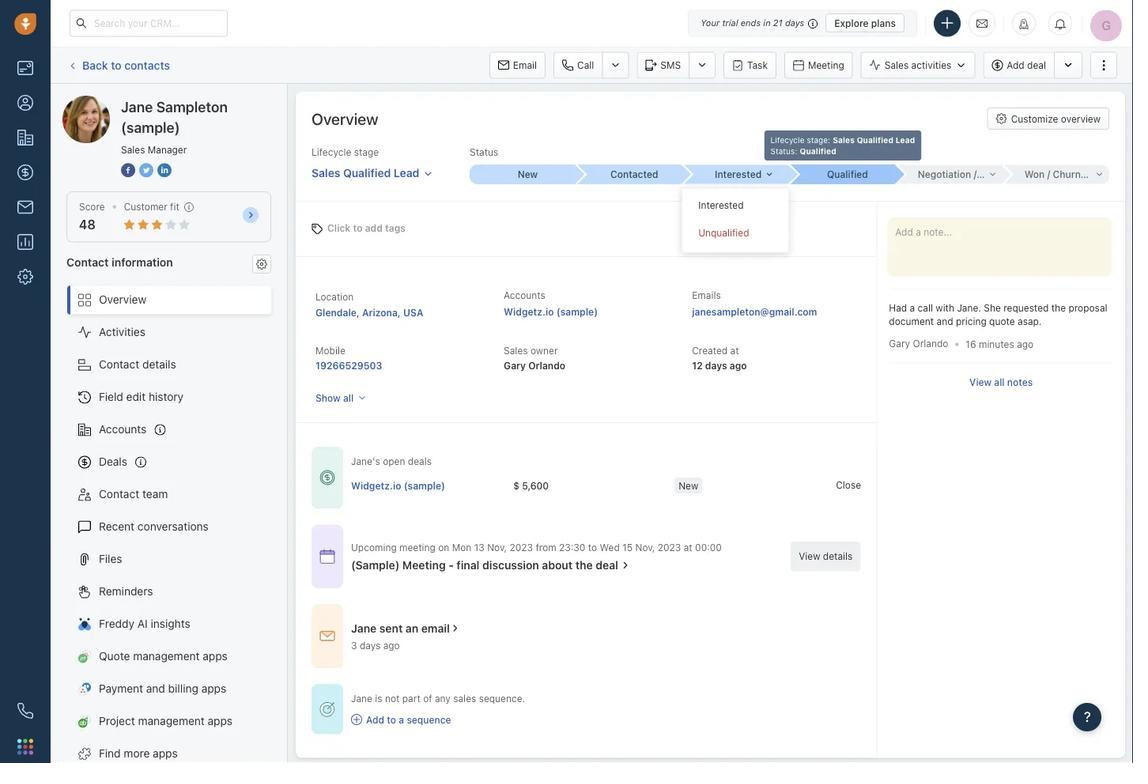 Task type: describe. For each thing, give the bounding box(es) containing it.
facebook circled image
[[121, 161, 135, 178]]

billing
[[168, 683, 199, 696]]

conversations
[[138, 520, 209, 533]]

call button
[[554, 52, 602, 79]]

sequence
[[407, 714, 451, 726]]

team
[[142, 488, 168, 501]]

phone image
[[17, 703, 33, 719]]

add for add to a sequence
[[366, 714, 385, 726]]

1 vertical spatial interested
[[699, 200, 744, 211]]

accounts for accounts widgetz.io (sample)
[[504, 290, 546, 301]]

your trial ends in 21 days
[[701, 18, 805, 28]]

jane sampleton (sample) down contacts
[[94, 95, 224, 108]]

widgetz.io inside accounts widgetz.io (sample)
[[504, 306, 554, 317]]

lifecycle for lifecycle stage
[[312, 147, 352, 158]]

payment and billing apps
[[99, 683, 227, 696]]

1 horizontal spatial in
[[869, 479, 877, 490]]

linkedin circled image
[[157, 161, 172, 178]]

(sample)
[[351, 559, 400, 572]]

0 horizontal spatial and
[[146, 683, 165, 696]]

days right '21'
[[786, 18, 805, 28]]

sales for sales activities
[[885, 60, 909, 71]]

all for view
[[995, 377, 1005, 388]]

23:30
[[559, 542, 586, 553]]

2 nov, from the left
[[636, 542, 656, 553]]

21
[[774, 18, 783, 28]]

negotiation / lost link
[[897, 165, 1004, 184]]

overview
[[1062, 113, 1102, 124]]

qualified up qualified link
[[857, 135, 894, 145]]

orlando inside sales owner gary orlando
[[529, 360, 566, 371]]

had a call with jane. she requested the proposal document and pricing quote asap.
[[890, 303, 1108, 327]]

customize
[[1012, 113, 1059, 124]]

row containing closes in 3 days
[[351, 469, 998, 502]]

1 vertical spatial at
[[684, 542, 693, 553]]

location glendale, arizona, usa
[[316, 291, 424, 318]]

contact information
[[66, 255, 173, 268]]

closes in 3 days
[[837, 479, 909, 490]]

janesampleton@gmail.com
[[693, 306, 818, 317]]

freddy ai insights
[[99, 618, 191, 631]]

sales inside 'lifecycle stage: sales qualified lead status: qualified'
[[833, 135, 855, 145]]

fit
[[170, 201, 179, 212]]

19266529503 link
[[316, 360, 382, 371]]

jane's open deals
[[351, 456, 432, 467]]

more
[[124, 747, 150, 761]]

proposal
[[1069, 303, 1108, 314]]

view all notes
[[970, 377, 1034, 388]]

usa
[[404, 307, 424, 318]]

glendale,
[[316, 307, 360, 318]]

sampleton inside jane sampleton (sample)
[[156, 98, 228, 115]]

trial
[[723, 18, 739, 28]]

-
[[449, 559, 454, 572]]

call link
[[554, 52, 602, 79]]

email button
[[490, 52, 546, 79]]

freshworks switcher image
[[17, 739, 33, 755]]

created
[[693, 345, 728, 356]]

discussion
[[483, 559, 540, 572]]

view details link
[[792, 542, 861, 572]]

requested
[[1004, 303, 1050, 314]]

won / churned link
[[1004, 165, 1110, 184]]

widgetz.io (sample)
[[351, 480, 446, 491]]

0 horizontal spatial widgetz.io
[[351, 480, 402, 491]]

negotiation / lost
[[919, 169, 1000, 180]]

view details
[[799, 551, 853, 562]]

0 vertical spatial orlando
[[913, 338, 949, 349]]

score 48
[[79, 201, 105, 232]]

add
[[365, 223, 383, 234]]

0 vertical spatial new
[[518, 169, 538, 180]]

contact team
[[99, 488, 168, 501]]

stage:
[[807, 135, 831, 145]]

add to a sequence
[[366, 714, 451, 726]]

to for back to contacts
[[111, 58, 122, 71]]

sequence.
[[479, 694, 526, 705]]

notes
[[1008, 377, 1034, 388]]

unqualified
[[699, 227, 750, 239]]

emails
[[693, 290, 721, 301]]

00:00
[[696, 542, 722, 553]]

3 days ago
[[351, 640, 400, 651]]

she
[[985, 303, 1002, 314]]

16 minutes ago
[[966, 339, 1034, 350]]

gary orlando
[[890, 338, 949, 349]]

back
[[82, 58, 108, 71]]

pricing
[[957, 316, 987, 327]]

view for view details
[[799, 551, 821, 562]]

email
[[422, 622, 450, 635]]

deals
[[408, 456, 432, 467]]

19266529503
[[316, 360, 382, 371]]

sales for sales qualified lead
[[312, 166, 341, 179]]

1 horizontal spatial 3
[[880, 479, 886, 490]]

(sample) down deals
[[404, 480, 446, 491]]

explore
[[835, 17, 869, 28]]

wed
[[600, 542, 620, 553]]

explore plans
[[835, 17, 897, 28]]

qualified inside sales qualified lead link
[[343, 166, 391, 179]]

16
[[966, 339, 977, 350]]

recent conversations
[[99, 520, 209, 533]]

twitter circled image
[[139, 161, 154, 178]]

negotiation
[[919, 169, 972, 180]]

1 vertical spatial a
[[399, 714, 404, 726]]

task
[[748, 60, 768, 71]]

accounts for accounts
[[99, 423, 147, 436]]

meeting inside button
[[809, 60, 845, 71]]

container_wx8msf4aqz5i3rn1 image right an
[[450, 623, 461, 634]]

deals
[[99, 455, 127, 469]]

tags
[[385, 223, 406, 234]]

apps for project management apps
[[208, 715, 233, 728]]

status
[[470, 147, 499, 158]]

0 vertical spatial in
[[764, 18, 771, 28]]

container_wx8msf4aqz5i3rn1 image down 15
[[620, 560, 631, 571]]

project
[[99, 715, 135, 728]]

emails janesampleton@gmail.com
[[693, 290, 818, 317]]

click to add tags
[[328, 223, 406, 234]]

Search your CRM... text field
[[70, 10, 228, 37]]

email
[[513, 60, 537, 71]]

0 vertical spatial widgetz.io (sample) link
[[504, 306, 598, 317]]

0 horizontal spatial the
[[576, 559, 593, 572]]

qualified down stage:
[[800, 147, 837, 156]]

lifecycle stage
[[312, 147, 379, 158]]

lead inside 'lifecycle stage: sales qualified lead status: qualified'
[[896, 135, 916, 145]]

about
[[542, 559, 573, 572]]

container_wx8msf4aqz5i3rn1 image left upcoming
[[320, 549, 336, 565]]

show
[[316, 393, 341, 404]]

closes
[[837, 479, 867, 490]]

13
[[475, 542, 485, 553]]



Task type: vqa. For each thing, say whether or not it's contained in the screenshot.
the
yes



Task type: locate. For each thing, give the bounding box(es) containing it.
1 vertical spatial all
[[343, 393, 354, 404]]

apps right more
[[153, 747, 178, 761]]

0 vertical spatial all
[[995, 377, 1005, 388]]

won / churned button
[[1004, 165, 1110, 184]]

container_wx8msf4aqz5i3rn1 image left add to a sequence
[[351, 715, 362, 726]]

orlando down owner
[[529, 360, 566, 371]]

days down created
[[706, 360, 728, 371]]

1 vertical spatial gary
[[504, 360, 526, 371]]

0 vertical spatial deal
[[1028, 60, 1047, 71]]

apps for find more apps
[[153, 747, 178, 761]]

the inside had a call with jane. she requested the proposal document and pricing quote asap.
[[1052, 303, 1067, 314]]

back to contacts
[[82, 58, 170, 71]]

sales qualified lead link
[[312, 159, 433, 182]]

0 horizontal spatial at
[[684, 542, 693, 553]]

0 horizontal spatial in
[[764, 18, 771, 28]]

1 horizontal spatial accounts
[[504, 290, 546, 301]]

2023 up discussion at the bottom left of page
[[510, 542, 533, 553]]

0 horizontal spatial gary
[[504, 360, 526, 371]]

reminders
[[99, 585, 153, 598]]

1 horizontal spatial nov,
[[636, 542, 656, 553]]

sampleton up manager
[[156, 98, 228, 115]]

information
[[112, 255, 173, 268]]

sales left activities
[[885, 60, 909, 71]]

1 vertical spatial in
[[869, 479, 877, 490]]

jane sampleton (sample) up manager
[[121, 98, 228, 136]]

deal inside button
[[1028, 60, 1047, 71]]

status:
[[771, 147, 798, 156]]

quote management apps
[[99, 650, 228, 663]]

add to a sequence link
[[351, 713, 526, 727]]

1 nov, from the left
[[488, 542, 507, 553]]

contact up recent
[[99, 488, 139, 501]]

0 vertical spatial view
[[970, 377, 992, 388]]

2 2023 from the left
[[658, 542, 682, 553]]

meeting down explore
[[809, 60, 845, 71]]

deal up customize
[[1028, 60, 1047, 71]]

1 vertical spatial widgetz.io (sample) link
[[351, 479, 446, 492]]

(sample) up sales manager
[[121, 119, 180, 136]]

1 vertical spatial orlando
[[529, 360, 566, 371]]

meeting button
[[785, 52, 854, 79]]

qualified down stage
[[343, 166, 391, 179]]

add inside button
[[1008, 60, 1025, 71]]

gary down accounts widgetz.io (sample)
[[504, 360, 526, 371]]

glendale, arizona, usa link
[[316, 307, 424, 318]]

final
[[457, 559, 480, 572]]

0 horizontal spatial add
[[366, 714, 385, 726]]

customer
[[124, 201, 168, 212]]

1 vertical spatial lead
[[394, 166, 420, 179]]

2 vertical spatial contact
[[99, 488, 139, 501]]

new
[[518, 169, 538, 180], [679, 480, 699, 491]]

1 horizontal spatial widgetz.io (sample) link
[[504, 306, 598, 317]]

1 horizontal spatial deal
[[1028, 60, 1047, 71]]

mobile
[[316, 345, 346, 356]]

and inside had a call with jane. she requested the proposal document and pricing quote asap.
[[937, 316, 954, 327]]

1 horizontal spatial gary
[[890, 338, 911, 349]]

mng settings image
[[256, 259, 267, 270]]

jane up 3 days ago
[[351, 622, 377, 635]]

plans
[[872, 17, 897, 28]]

1 vertical spatial the
[[576, 559, 593, 572]]

sampleton down contacts
[[122, 95, 176, 108]]

0 horizontal spatial all
[[343, 393, 354, 404]]

a left call
[[910, 303, 916, 314]]

a inside had a call with jane. she requested the proposal document and pricing quote asap.
[[910, 303, 916, 314]]

interested inside dropdown button
[[715, 169, 762, 180]]

qualified down 'lifecycle stage: sales qualified lead status: qualified'
[[828, 169, 869, 180]]

0 vertical spatial management
[[133, 650, 200, 663]]

1 horizontal spatial lifecycle
[[771, 135, 805, 145]]

to for add to a sequence
[[387, 714, 397, 726]]

files
[[99, 553, 122, 566]]

lifecycle inside 'lifecycle stage: sales qualified lead status: qualified'
[[771, 135, 805, 145]]

sales left owner
[[504, 345, 528, 356]]

0 horizontal spatial new
[[518, 169, 538, 180]]

1 horizontal spatial and
[[937, 316, 954, 327]]

1 horizontal spatial add
[[1008, 60, 1025, 71]]

freddy
[[99, 618, 135, 631]]

1 horizontal spatial the
[[1052, 303, 1067, 314]]

0 vertical spatial lifecycle
[[771, 135, 805, 145]]

/ for negotiation
[[974, 169, 977, 180]]

0 horizontal spatial deal
[[596, 559, 619, 572]]

0 vertical spatial add
[[1008, 60, 1025, 71]]

sales right stage:
[[833, 135, 855, 145]]

row
[[351, 469, 998, 502]]

add
[[1008, 60, 1025, 71], [366, 714, 385, 726]]

0 vertical spatial accounts
[[504, 290, 546, 301]]

1 horizontal spatial a
[[910, 303, 916, 314]]

new link
[[470, 165, 577, 184]]

sales owner gary orlando
[[504, 345, 566, 371]]

sales activities
[[885, 60, 952, 71]]

1 vertical spatial details
[[824, 551, 853, 562]]

container_wx8msf4aqz5i3rn1 image left is
[[320, 702, 336, 718]]

widgetz.io (sample) link up owner
[[504, 306, 598, 317]]

document
[[890, 316, 935, 327]]

accounts inside accounts widgetz.io (sample)
[[504, 290, 546, 301]]

at right created
[[731, 345, 740, 356]]

ago
[[1018, 339, 1034, 350], [730, 360, 747, 371], [384, 640, 400, 651]]

1 vertical spatial ago
[[730, 360, 747, 371]]

1 horizontal spatial view
[[970, 377, 992, 388]]

0 horizontal spatial orlando
[[529, 360, 566, 371]]

customer fit
[[124, 201, 179, 212]]

1 horizontal spatial at
[[731, 345, 740, 356]]

at left the 00:00
[[684, 542, 693, 553]]

1 vertical spatial view
[[799, 551, 821, 562]]

jane's
[[351, 456, 380, 467]]

details inside view details link
[[824, 551, 853, 562]]

to
[[111, 58, 122, 71], [353, 223, 363, 234], [589, 542, 598, 553], [387, 714, 397, 726]]

container_wx8msf4aqz5i3rn1 image left 3 days ago
[[320, 629, 336, 645]]

/ for won
[[1048, 169, 1051, 180]]

owner
[[531, 345, 558, 356]]

add up customize
[[1008, 60, 1025, 71]]

2023 left the 00:00
[[658, 542, 682, 553]]

1 horizontal spatial widgetz.io
[[504, 306, 554, 317]]

lifecycle left stage
[[312, 147, 352, 158]]

to left add
[[353, 223, 363, 234]]

widgetz.io up owner
[[504, 306, 554, 317]]

1 vertical spatial deal
[[596, 559, 619, 572]]

/ right won
[[1048, 169, 1051, 180]]

accounts up deals
[[99, 423, 147, 436]]

3 down "jane sent an email" on the bottom left
[[351, 640, 357, 651]]

a down 'not'
[[399, 714, 404, 726]]

upcoming
[[351, 542, 397, 553]]

call
[[918, 303, 934, 314]]

contact down 48
[[66, 255, 109, 268]]

apps
[[203, 650, 228, 663], [202, 683, 227, 696], [208, 715, 233, 728], [153, 747, 178, 761]]

0 vertical spatial interested
[[715, 169, 762, 180]]

to right back
[[111, 58, 122, 71]]

days down sent
[[360, 640, 381, 651]]

0 vertical spatial at
[[731, 345, 740, 356]]

0 vertical spatial ago
[[1018, 339, 1034, 350]]

add for add deal
[[1008, 60, 1025, 71]]

in left '21'
[[764, 18, 771, 28]]

0 vertical spatial the
[[1052, 303, 1067, 314]]

gary inside sales owner gary orlando
[[504, 360, 526, 371]]

0 vertical spatial meeting
[[809, 60, 845, 71]]

0 vertical spatial and
[[937, 316, 954, 327]]

asap.
[[1018, 316, 1042, 327]]

0 horizontal spatial 3
[[351, 640, 357, 651]]

deal down wed
[[596, 559, 619, 572]]

0 horizontal spatial ago
[[384, 640, 400, 651]]

0 horizontal spatial lead
[[394, 166, 420, 179]]

open
[[383, 456, 405, 467]]

lead up negotiation / lost link
[[896, 135, 916, 145]]

1 vertical spatial meeting
[[403, 559, 446, 572]]

the left proposal
[[1052, 303, 1067, 314]]

2 / from the left
[[1048, 169, 1051, 180]]

jane left is
[[351, 694, 373, 705]]

task button
[[724, 52, 777, 79]]

of
[[423, 694, 433, 705]]

any
[[435, 694, 451, 705]]

quote
[[99, 650, 130, 663]]

contact down activities
[[99, 358, 139, 371]]

sales qualified lead
[[312, 166, 420, 179]]

lead
[[896, 135, 916, 145], [394, 166, 420, 179]]

tooltip
[[765, 127, 922, 161]]

project management apps
[[99, 715, 233, 728]]

widgetz.io (sample) link down open
[[351, 479, 446, 492]]

score
[[79, 201, 105, 212]]

orlando down document
[[913, 338, 949, 349]]

churned
[[1054, 169, 1093, 180]]

ago right 12
[[730, 360, 747, 371]]

0 vertical spatial details
[[142, 358, 176, 371]]

days right closes
[[889, 479, 909, 490]]

0 horizontal spatial widgetz.io (sample) link
[[351, 479, 446, 492]]

add deal
[[1008, 60, 1047, 71]]

1 horizontal spatial /
[[1048, 169, 1051, 180]]

0 horizontal spatial lifecycle
[[312, 147, 352, 158]]

ago inside the created at 12 days ago
[[730, 360, 747, 371]]

had
[[890, 303, 908, 314]]

sms button
[[637, 52, 689, 79]]

details up history
[[142, 358, 176, 371]]

all right show
[[343, 393, 354, 404]]

management for project
[[138, 715, 205, 728]]

widgetz.io down jane's
[[351, 480, 402, 491]]

sales down lifecycle stage
[[312, 166, 341, 179]]

add down is
[[366, 714, 385, 726]]

email image
[[977, 17, 988, 30]]

container_wx8msf4aqz5i3rn1 image
[[320, 549, 336, 565], [620, 560, 631, 571], [450, 623, 461, 634], [320, 629, 336, 645], [320, 702, 336, 718], [351, 715, 362, 726]]

1 vertical spatial lifecycle
[[312, 147, 352, 158]]

nov, right 15
[[636, 542, 656, 553]]

5,600
[[522, 480, 549, 491]]

1 horizontal spatial overview
[[312, 109, 379, 128]]

jane down back
[[94, 95, 119, 108]]

/
[[974, 169, 977, 180], [1048, 169, 1051, 180]]

history
[[149, 391, 184, 404]]

1 vertical spatial overview
[[99, 293, 147, 306]]

janesampleton@gmail.com link
[[693, 304, 818, 320]]

$ 5,600
[[514, 480, 549, 491]]

ago down 'asap.'
[[1018, 339, 1034, 350]]

the down 23:30
[[576, 559, 593, 572]]

(sample) meeting - final discussion about the deal
[[351, 559, 619, 572]]

interested button
[[683, 165, 790, 184]]

accounts up owner
[[504, 290, 546, 301]]

jane sent an email
[[351, 622, 450, 635]]

1 vertical spatial add
[[366, 714, 385, 726]]

arizona,
[[362, 307, 401, 318]]

contact for contact team
[[99, 488, 139, 501]]

details for contact details
[[142, 358, 176, 371]]

management up the payment and billing apps
[[133, 650, 200, 663]]

contacted
[[611, 169, 659, 180]]

lifecycle
[[771, 135, 805, 145], [312, 147, 352, 158]]

3
[[880, 479, 886, 490], [351, 640, 357, 651]]

0 horizontal spatial 2023
[[510, 542, 533, 553]]

0 vertical spatial a
[[910, 303, 916, 314]]

ago for 16 minutes ago
[[1018, 339, 1034, 350]]

container_wx8msf4aqz5i3rn1 image
[[320, 470, 336, 486]]

the
[[1052, 303, 1067, 314], [576, 559, 593, 572]]

(sample) inside jane sampleton (sample)
[[121, 119, 180, 136]]

at inside the created at 12 days ago
[[731, 345, 740, 356]]

sales
[[885, 60, 909, 71], [833, 135, 855, 145], [121, 144, 145, 155], [312, 166, 341, 179], [504, 345, 528, 356]]

1 vertical spatial widgetz.io
[[351, 480, 402, 491]]

1 vertical spatial contact
[[99, 358, 139, 371]]

0 vertical spatial 3
[[880, 479, 886, 490]]

apps right billing
[[202, 683, 227, 696]]

jane down contacts
[[121, 98, 153, 115]]

days inside the created at 12 days ago
[[706, 360, 728, 371]]

ago down sent
[[384, 640, 400, 651]]

minutes
[[980, 339, 1015, 350]]

1 horizontal spatial 2023
[[658, 542, 682, 553]]

find more apps
[[99, 747, 178, 761]]

overview up lifecycle stage
[[312, 109, 379, 128]]

in right closes
[[869, 479, 877, 490]]

0 horizontal spatial overview
[[99, 293, 147, 306]]

lost
[[980, 169, 1000, 180]]

1 / from the left
[[974, 169, 977, 180]]

0 vertical spatial overview
[[312, 109, 379, 128]]

(sample) up manager
[[179, 95, 224, 108]]

1 horizontal spatial orlando
[[913, 338, 949, 349]]

all
[[995, 377, 1005, 388], [343, 393, 354, 404]]

nov, right 13
[[488, 542, 507, 553]]

48
[[79, 217, 96, 232]]

sales inside sales owner gary orlando
[[504, 345, 528, 356]]

management down the payment and billing apps
[[138, 715, 205, 728]]

is
[[375, 694, 383, 705]]

(sample) inside accounts widgetz.io (sample)
[[557, 306, 598, 317]]

details for view details
[[824, 551, 853, 562]]

sampleton
[[122, 95, 176, 108], [156, 98, 228, 115]]

at
[[731, 345, 740, 356], [684, 542, 693, 553]]

0 vertical spatial widgetz.io
[[504, 306, 554, 317]]

details down closes
[[824, 551, 853, 562]]

quote
[[990, 316, 1016, 327]]

container_wx8msf4aqz5i3rn1 image inside add to a sequence link
[[351, 715, 362, 726]]

insights
[[151, 618, 191, 631]]

interested link
[[683, 165, 790, 184]]

ago for 3 days ago
[[384, 640, 400, 651]]

1 vertical spatial accounts
[[99, 423, 147, 436]]

0 vertical spatial lead
[[896, 135, 916, 145]]

sales activities button
[[862, 52, 984, 79], [862, 52, 976, 79]]

sales for sales manager
[[121, 144, 145, 155]]

to down 'not'
[[387, 714, 397, 726]]

1 horizontal spatial ago
[[730, 360, 747, 371]]

0 horizontal spatial meeting
[[403, 559, 446, 572]]

and down the with
[[937, 316, 954, 327]]

1 horizontal spatial all
[[995, 377, 1005, 388]]

0 horizontal spatial details
[[142, 358, 176, 371]]

apps down the payment and billing apps
[[208, 715, 233, 728]]

0 horizontal spatial accounts
[[99, 423, 147, 436]]

phone element
[[9, 696, 41, 727]]

/ left lost
[[974, 169, 977, 180]]

1 2023 from the left
[[510, 542, 533, 553]]

lifecycle for lifecycle stage: sales qualified lead status: qualified
[[771, 135, 805, 145]]

1 vertical spatial 3
[[351, 640, 357, 651]]

management for quote
[[133, 650, 200, 663]]

0 vertical spatial gary
[[890, 338, 911, 349]]

contact for contact details
[[99, 358, 139, 371]]

apps up the payment and billing apps
[[203, 650, 228, 663]]

2 vertical spatial ago
[[384, 640, 400, 651]]

2 horizontal spatial ago
[[1018, 339, 1034, 350]]

and left billing
[[146, 683, 165, 696]]

tooltip containing lifecycle stage:
[[765, 127, 922, 161]]

meeting down meeting
[[403, 559, 446, 572]]

all for show
[[343, 393, 354, 404]]

3 right closes
[[880, 479, 886, 490]]

all left notes
[[995, 377, 1005, 388]]

contact details
[[99, 358, 176, 371]]

(sample) up owner
[[557, 306, 598, 317]]

sales up facebook circled image
[[121, 144, 145, 155]]

lifecycle stage: sales qualified lead status: qualified
[[771, 135, 916, 156]]

location
[[316, 291, 354, 302]]

0 vertical spatial contact
[[66, 255, 109, 268]]

1 horizontal spatial details
[[824, 551, 853, 562]]

to for click to add tags
[[353, 223, 363, 234]]

1 horizontal spatial meeting
[[809, 60, 845, 71]]

apps for quote management apps
[[203, 650, 228, 663]]

gary down document
[[890, 338, 911, 349]]

view for view all notes
[[970, 377, 992, 388]]

to left wed
[[589, 542, 598, 553]]

0 horizontal spatial view
[[799, 551, 821, 562]]

0 horizontal spatial nov,
[[488, 542, 507, 553]]

contact
[[66, 255, 109, 268], [99, 358, 139, 371], [99, 488, 139, 501]]

qualified inside qualified link
[[828, 169, 869, 180]]

contact for contact information
[[66, 255, 109, 268]]

overview up activities
[[99, 293, 147, 306]]

sent
[[380, 622, 403, 635]]

lead up tags
[[394, 166, 420, 179]]

0 horizontal spatial a
[[399, 714, 404, 726]]

all inside view all notes link
[[995, 377, 1005, 388]]

1 horizontal spatial new
[[679, 480, 699, 491]]

with
[[936, 303, 955, 314]]

lifecycle up status:
[[771, 135, 805, 145]]

1 horizontal spatial lead
[[896, 135, 916, 145]]

1 vertical spatial management
[[138, 715, 205, 728]]



